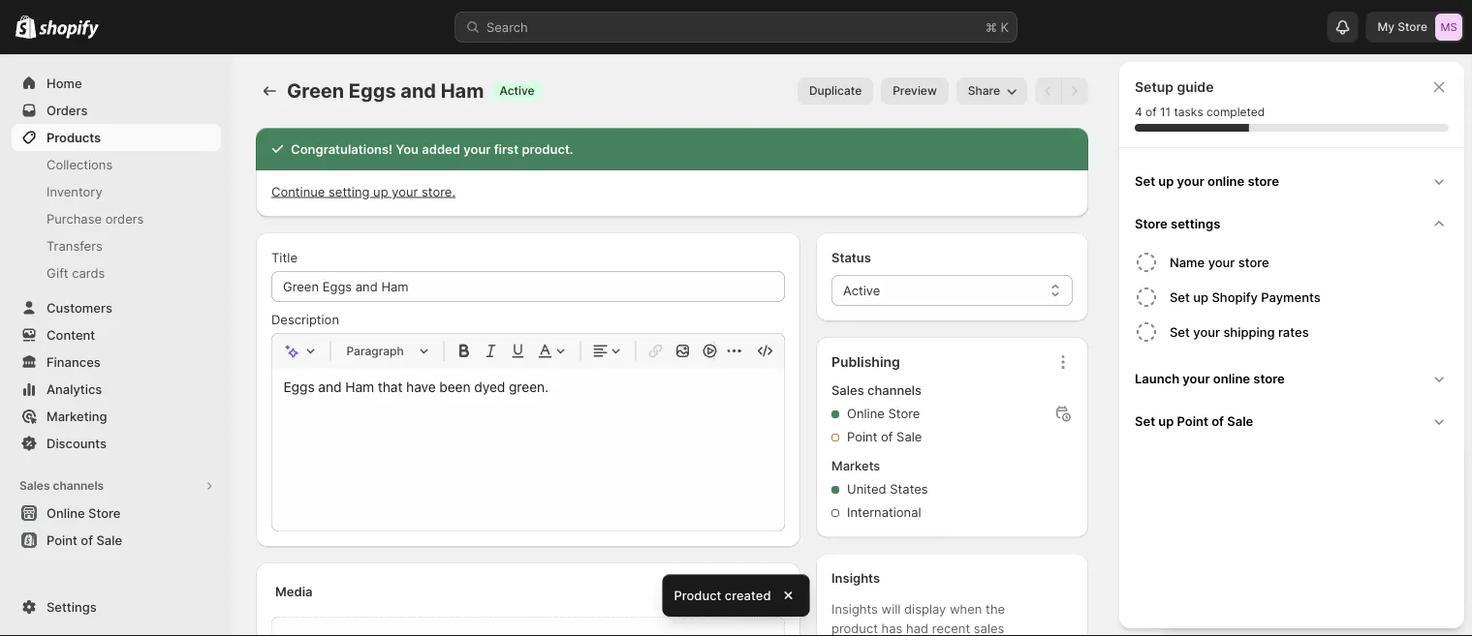 Task type: vqa. For each thing, say whether or not it's contained in the screenshot.
text box
no



Task type: locate. For each thing, give the bounding box(es) containing it.
0 vertical spatial sales
[[832, 383, 864, 398]]

up down launch
[[1159, 414, 1174, 429]]

preview
[[893, 84, 937, 98]]

product
[[674, 588, 722, 603]]

product
[[832, 622, 878, 637]]

channels inside button
[[53, 479, 104, 493]]

sales channels down publishing
[[832, 383, 922, 398]]

states
[[890, 482, 928, 497]]

media
[[275, 584, 313, 600]]

mark name your store as done image
[[1135, 251, 1158, 274]]

sales channels inside button
[[19, 479, 104, 493]]

markets
[[832, 459, 880, 474]]

online down sales channels button
[[47, 506, 85, 521]]

1 vertical spatial online
[[1213, 371, 1250, 386]]

setup
[[1135, 79, 1174, 95]]

1 horizontal spatial sale
[[897, 430, 922, 445]]

1 vertical spatial point
[[847, 430, 878, 445]]

online up settings
[[1208, 174, 1245, 189]]

set up shopify payments button
[[1170, 280, 1457, 315]]

11
[[1160, 105, 1171, 119]]

online store down publishing
[[847, 407, 920, 422]]

completed
[[1207, 105, 1265, 119]]

title
[[271, 250, 298, 265]]

search
[[487, 19, 528, 34]]

of inside set up point of sale button
[[1212, 414, 1224, 429]]

1 horizontal spatial sales
[[832, 383, 864, 398]]

sale
[[1227, 414, 1254, 429], [897, 430, 922, 445], [96, 533, 122, 548]]

setup guide dialog
[[1120, 62, 1465, 629]]

0 horizontal spatial online store
[[47, 506, 121, 521]]

store up the "store settings" button
[[1248, 174, 1279, 189]]

the
[[986, 602, 1005, 617]]

international
[[847, 505, 921, 521]]

point
[[1177, 414, 1209, 429], [847, 430, 878, 445], [47, 533, 77, 548]]

home
[[47, 76, 82, 91]]

of
[[1146, 105, 1157, 119], [1212, 414, 1224, 429], [881, 430, 893, 445], [81, 533, 93, 548]]

set for set your shipping rates
[[1170, 325, 1190, 340]]

0 vertical spatial online
[[847, 407, 885, 422]]

0 horizontal spatial channels
[[53, 479, 104, 493]]

setup guide
[[1135, 79, 1214, 95]]

1 horizontal spatial point of sale
[[847, 430, 922, 445]]

of down launch your online store at the bottom right
[[1212, 414, 1224, 429]]

2 vertical spatial store
[[1254, 371, 1285, 386]]

paragraph button
[[339, 340, 436, 363]]

orders
[[105, 211, 144, 226]]

collections
[[47, 157, 113, 172]]

point of sale up markets
[[847, 430, 922, 445]]

0 horizontal spatial online
[[47, 506, 85, 521]]

purchase
[[47, 211, 102, 226]]

inventory
[[47, 184, 102, 199]]

0 vertical spatial point
[[1177, 414, 1209, 429]]

set right mark set up shopify payments as done icon
[[1170, 290, 1190, 305]]

your inside button
[[1183, 371, 1210, 386]]

point of sale inside button
[[47, 533, 122, 548]]

active right 'ham'
[[500, 84, 535, 98]]

analytics link
[[12, 376, 221, 403]]

of inside point of sale link
[[81, 533, 93, 548]]

active down the status
[[843, 283, 881, 298]]

online store link
[[12, 500, 221, 527]]

0 horizontal spatial point
[[47, 533, 77, 548]]

set up your online store button
[[1127, 160, 1457, 203]]

sales channels
[[832, 383, 922, 398], [19, 479, 104, 493]]

channels
[[868, 383, 922, 398], [53, 479, 104, 493]]

sale down launch your online store at the bottom right
[[1227, 414, 1254, 429]]

mark set up shopify payments as done image
[[1135, 286, 1158, 309]]

0 horizontal spatial sale
[[96, 533, 122, 548]]

your up settings
[[1177, 174, 1205, 189]]

online down publishing
[[847, 407, 885, 422]]

point up markets
[[847, 430, 878, 445]]

continue
[[271, 184, 325, 199]]

sales down publishing
[[832, 383, 864, 398]]

set up shopify payments
[[1170, 290, 1321, 305]]

set down launch
[[1135, 414, 1155, 429]]

online store inside button
[[47, 506, 121, 521]]

store settings
[[1135, 216, 1221, 231]]

collections link
[[12, 151, 221, 178]]

insights
[[832, 571, 880, 586], [832, 602, 878, 617]]

set for set up shopify payments
[[1170, 290, 1190, 305]]

store up set up point of sale button
[[1254, 371, 1285, 386]]

up up store settings on the right top of page
[[1159, 174, 1174, 189]]

0 vertical spatial active
[[500, 84, 535, 98]]

0 horizontal spatial sales
[[19, 479, 50, 493]]

1 vertical spatial online
[[47, 506, 85, 521]]

sales channels down discounts
[[19, 479, 104, 493]]

previous image
[[1039, 81, 1058, 101]]

0 vertical spatial insights
[[832, 571, 880, 586]]

your left store. on the top
[[392, 184, 418, 199]]

set
[[1135, 174, 1155, 189], [1170, 290, 1190, 305], [1170, 325, 1190, 340], [1135, 414, 1155, 429]]

up left shopify
[[1193, 290, 1209, 305]]

set inside set up point of sale button
[[1135, 414, 1155, 429]]

sales down discounts
[[19, 479, 50, 493]]

customers link
[[12, 295, 221, 322]]

recent
[[932, 622, 970, 637]]

had
[[906, 622, 929, 637]]

shopify image
[[39, 20, 99, 39]]

set inside set up shopify payments button
[[1170, 290, 1190, 305]]

k
[[1001, 19, 1009, 34]]

inventory link
[[12, 178, 221, 205]]

name
[[1170, 255, 1205, 270]]

products
[[47, 130, 101, 145]]

point down launch your online store at the bottom right
[[1177, 414, 1209, 429]]

1 vertical spatial store
[[1239, 255, 1270, 270]]

marketing
[[47, 409, 107, 424]]

2 horizontal spatial point
[[1177, 414, 1209, 429]]

tasks
[[1174, 105, 1204, 119]]

online
[[1208, 174, 1245, 189], [1213, 371, 1250, 386]]

1 insights from the top
[[832, 571, 880, 586]]

Title text field
[[271, 271, 785, 302]]

1 vertical spatial channels
[[53, 479, 104, 493]]

share
[[968, 84, 1000, 98]]

1 vertical spatial point of sale
[[47, 533, 122, 548]]

up right setting at top left
[[373, 184, 388, 199]]

1 horizontal spatial channels
[[868, 383, 922, 398]]

1 vertical spatial insights
[[832, 602, 878, 617]]

sale up states
[[897, 430, 922, 445]]

point of sale down online store button
[[47, 533, 122, 548]]

store
[[1248, 174, 1279, 189], [1239, 255, 1270, 270], [1254, 371, 1285, 386]]

0 horizontal spatial active
[[500, 84, 535, 98]]

settings link
[[12, 594, 221, 621]]

0 vertical spatial sales channels
[[832, 383, 922, 398]]

set up store settings on the right top of page
[[1135, 174, 1155, 189]]

channels down discounts
[[53, 479, 104, 493]]

0 vertical spatial online
[[1208, 174, 1245, 189]]

of up united states
[[881, 430, 893, 445]]

1 vertical spatial active
[[843, 283, 881, 298]]

your right launch
[[1183, 371, 1210, 386]]

2 insights from the top
[[832, 602, 878, 617]]

add apps button
[[12, 597, 221, 624]]

add
[[47, 603, 71, 618]]

0 vertical spatial point of sale
[[847, 430, 922, 445]]

insights inside insights will display when the product has had recent sales
[[832, 602, 878, 617]]

set inside 'set your shipping rates' 'button'
[[1170, 325, 1190, 340]]

2 horizontal spatial sale
[[1227, 414, 1254, 429]]

transfers
[[47, 238, 103, 253]]

up
[[1159, 174, 1174, 189], [373, 184, 388, 199], [1193, 290, 1209, 305], [1159, 414, 1174, 429]]

your
[[464, 142, 491, 157], [1177, 174, 1205, 189], [392, 184, 418, 199], [1208, 255, 1235, 270], [1193, 325, 1220, 340], [1183, 371, 1210, 386]]

shipping
[[1224, 325, 1275, 340]]

0 vertical spatial sale
[[1227, 414, 1254, 429]]

set inside 'set up your online store' button
[[1135, 174, 1155, 189]]

publishing
[[832, 354, 900, 371]]

set up your online store
[[1135, 174, 1279, 189]]

your left the shipping
[[1193, 325, 1220, 340]]

next image
[[1065, 81, 1085, 101]]

online store down sales channels button
[[47, 506, 121, 521]]

sale down online store button
[[96, 533, 122, 548]]

1 vertical spatial sales channels
[[19, 479, 104, 493]]

transfers link
[[12, 233, 221, 260]]

store up mark name your store as done image at top right
[[1135, 216, 1168, 231]]

orders
[[47, 103, 88, 118]]

store up set up shopify payments
[[1239, 255, 1270, 270]]

store down sales channels button
[[88, 506, 121, 521]]

of down online store button
[[81, 533, 93, 548]]

discounts link
[[12, 430, 221, 458]]

1 vertical spatial sales
[[19, 479, 50, 493]]

channels down publishing
[[868, 383, 922, 398]]

finances link
[[12, 349, 221, 376]]

shopify
[[1212, 290, 1258, 305]]

online down set your shipping rates
[[1213, 371, 1250, 386]]

united states
[[847, 482, 928, 497]]

store
[[1398, 20, 1428, 34], [1135, 216, 1168, 231], [888, 407, 920, 422], [88, 506, 121, 521]]

1 horizontal spatial online
[[847, 407, 885, 422]]

point of sale button
[[0, 527, 233, 554]]

1 horizontal spatial active
[[843, 283, 881, 298]]

when
[[950, 602, 982, 617]]

content
[[47, 328, 95, 343]]

1 vertical spatial online store
[[47, 506, 121, 521]]

analytics
[[47, 382, 102, 397]]

0 horizontal spatial sales channels
[[19, 479, 104, 493]]

0 horizontal spatial point of sale
[[47, 533, 122, 548]]

2 vertical spatial sale
[[96, 533, 122, 548]]

sales
[[832, 383, 864, 398], [19, 479, 50, 493]]

1 horizontal spatial online store
[[847, 407, 920, 422]]

you
[[396, 142, 419, 157]]

set right mark set your shipping rates as done icon
[[1170, 325, 1190, 340]]

point down online store button
[[47, 533, 77, 548]]

your right name
[[1208, 255, 1235, 270]]



Task type: describe. For each thing, give the bounding box(es) containing it.
duplicate button
[[798, 78, 874, 105]]

preview button
[[881, 78, 949, 105]]

your inside 'button'
[[1193, 325, 1220, 340]]

set for set up point of sale
[[1135, 414, 1155, 429]]

display
[[904, 602, 946, 617]]

status
[[832, 250, 871, 265]]

online inside 'set up your online store' button
[[1208, 174, 1245, 189]]

continue setting up your store. link
[[271, 184, 456, 199]]

congratulations!
[[291, 142, 393, 157]]

up for set up your online store
[[1159, 174, 1174, 189]]

orders link
[[12, 97, 221, 124]]

discounts
[[47, 436, 107, 451]]

will
[[882, 602, 901, 617]]

my
[[1378, 20, 1395, 34]]

eggs
[[349, 79, 396, 103]]

home link
[[12, 70, 221, 97]]

launch your online store button
[[1127, 358, 1457, 400]]

name your store
[[1170, 255, 1270, 270]]

2 vertical spatial point
[[47, 533, 77, 548]]

set up point of sale button
[[1127, 400, 1457, 443]]

store inside button
[[1254, 371, 1285, 386]]

share button
[[957, 78, 1027, 105]]

your left first
[[464, 142, 491, 157]]

green
[[287, 79, 344, 103]]

marketing link
[[12, 403, 221, 430]]

⌘ k
[[986, 19, 1009, 34]]

set your shipping rates
[[1170, 325, 1309, 340]]

store.
[[422, 184, 456, 199]]

description
[[271, 312, 339, 327]]

paragraph
[[347, 344, 404, 358]]

first
[[494, 142, 519, 157]]

payments
[[1261, 290, 1321, 305]]

insights will display when the product has had recent sales
[[832, 602, 1005, 637]]

store right my
[[1398, 20, 1428, 34]]

4 of 11 tasks completed
[[1135, 105, 1265, 119]]

mark set your shipping rates as done image
[[1135, 321, 1158, 344]]

and
[[401, 79, 436, 103]]

0 vertical spatial online store
[[847, 407, 920, 422]]

created
[[725, 588, 771, 603]]

set for set up your online store
[[1135, 174, 1155, 189]]

online inside button
[[47, 506, 85, 521]]

online inside launch your online store button
[[1213, 371, 1250, 386]]

guide
[[1177, 79, 1214, 95]]

rates
[[1278, 325, 1309, 340]]

set up point of sale
[[1135, 414, 1254, 429]]

1 vertical spatial sale
[[897, 430, 922, 445]]

⌘
[[986, 19, 997, 34]]

product.
[[522, 142, 573, 157]]

content link
[[12, 322, 221, 349]]

products link
[[12, 124, 221, 151]]

settings
[[47, 600, 97, 615]]

my store
[[1378, 20, 1428, 34]]

4
[[1135, 105, 1143, 119]]

shopify image
[[16, 15, 36, 39]]

1 horizontal spatial sales channels
[[832, 383, 922, 398]]

united
[[847, 482, 887, 497]]

sales
[[974, 622, 1005, 637]]

setting
[[329, 184, 370, 199]]

launch
[[1135, 371, 1180, 386]]

continue setting up your store.
[[271, 184, 456, 199]]

gift cards link
[[12, 260, 221, 287]]

store inside 'setup guide' dialog
[[1135, 216, 1168, 231]]

online store button
[[0, 500, 233, 527]]

set your shipping rates button
[[1170, 315, 1457, 350]]

purchase orders link
[[12, 205, 221, 233]]

ham
[[441, 79, 484, 103]]

sales inside button
[[19, 479, 50, 493]]

my store image
[[1436, 14, 1463, 41]]

has
[[882, 622, 903, 637]]

0 vertical spatial store
[[1248, 174, 1279, 189]]

active for status
[[843, 283, 881, 298]]

name your store button
[[1170, 245, 1457, 280]]

sales channels button
[[12, 473, 221, 500]]

0 vertical spatial channels
[[868, 383, 922, 398]]

1 horizontal spatial point
[[847, 430, 878, 445]]

added
[[422, 142, 460, 157]]

settings
[[1171, 216, 1221, 231]]

point inside 'setup guide' dialog
[[1177, 414, 1209, 429]]

active for green eggs and ham
[[500, 84, 535, 98]]

insights for insights will display when the product has had recent sales
[[832, 602, 878, 617]]

cards
[[72, 266, 105, 281]]

gift cards
[[47, 266, 105, 281]]

duplicate
[[809, 84, 862, 98]]

sale inside 'setup guide' dialog
[[1227, 414, 1254, 429]]

insights for insights
[[832, 571, 880, 586]]

launch your online store
[[1135, 371, 1285, 386]]

product created
[[674, 588, 771, 603]]

finances
[[47, 355, 101, 370]]

purchase orders
[[47, 211, 144, 226]]

up for set up point of sale
[[1159, 414, 1174, 429]]

of right 4 on the right top
[[1146, 105, 1157, 119]]

congratulations! you added your first product.
[[291, 142, 573, 157]]

store down publishing
[[888, 407, 920, 422]]

up for set up shopify payments
[[1193, 290, 1209, 305]]

add apps
[[47, 603, 104, 618]]

green eggs and ham
[[287, 79, 484, 103]]



